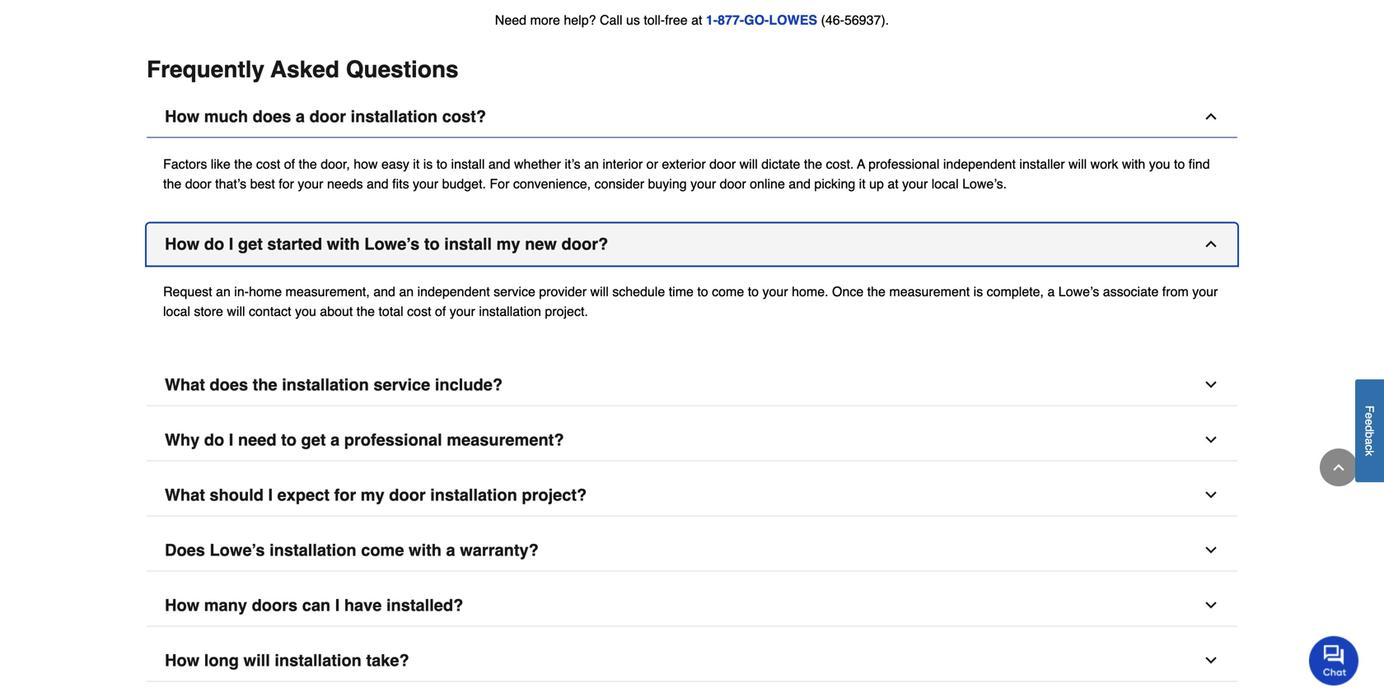 Task type: vqa. For each thing, say whether or not it's contained in the screenshot.
dictate
yes



Task type: locate. For each thing, give the bounding box(es) containing it.
1 horizontal spatial local
[[932, 176, 959, 191]]

the
[[234, 156, 253, 172], [299, 156, 317, 172], [804, 156, 822, 172], [163, 176, 181, 191], [867, 284, 886, 299], [357, 304, 375, 319], [253, 376, 277, 395]]

how
[[354, 156, 378, 172]]

i left need
[[229, 431, 233, 450]]

lowe's inside "does lowe's installation come with a warranty?" button
[[210, 541, 265, 560]]

a
[[857, 156, 865, 172]]

1 horizontal spatial for
[[334, 486, 356, 505]]

the up need
[[253, 376, 277, 395]]

2 chevron down image from the top
[[1203, 542, 1220, 559]]

install down budget.
[[444, 235, 492, 254]]

install up budget.
[[451, 156, 485, 172]]

2 vertical spatial chevron down image
[[1203, 653, 1220, 669]]

an up the total
[[399, 284, 414, 299]]

1 vertical spatial lowe's
[[1059, 284, 1100, 299]]

1 horizontal spatial at
[[888, 176, 899, 191]]

a down what does the installation service include?
[[331, 431, 340, 450]]

chevron down image
[[1203, 432, 1220, 449], [1203, 542, 1220, 559], [1203, 653, 1220, 669]]

my
[[497, 235, 520, 254], [361, 486, 385, 505]]

1 horizontal spatial independent
[[943, 156, 1016, 172]]

install
[[451, 156, 485, 172], [444, 235, 492, 254]]

f e e d b a c k button
[[1356, 380, 1384, 483]]

needs
[[327, 176, 363, 191]]

1 vertical spatial for
[[334, 486, 356, 505]]

you inside factors like the cost of the door, how easy it is to install and whether it's an interior or exterior door will dictate the cost. a professional independent installer will work with you to find the door that's best for your needs and fits your budget. for convenience, consider buying your door online and picking it up at your local lowe's.
[[1149, 156, 1171, 172]]

0 vertical spatial my
[[497, 235, 520, 254]]

0 vertical spatial of
[[284, 156, 295, 172]]

0 horizontal spatial professional
[[344, 431, 442, 450]]

do up request
[[204, 235, 224, 254]]

frequently asked questions
[[147, 56, 459, 83]]

0 vertical spatial chevron down image
[[1203, 377, 1220, 393]]

cost?
[[442, 107, 486, 126]]

what for what should i expect for my door installation project?
[[165, 486, 205, 505]]

0 vertical spatial chevron up image
[[1203, 108, 1220, 125]]

doors
[[252, 596, 298, 615]]

chevron down image inside why do i need to get a professional measurement? button
[[1203, 432, 1220, 449]]

i for expect
[[268, 486, 273, 505]]

installation down the provider
[[479, 304, 541, 319]]

chevron down image for a
[[1203, 432, 1220, 449]]

i down "that's"
[[229, 235, 233, 254]]

f
[[1363, 406, 1377, 413]]

0 vertical spatial chevron down image
[[1203, 432, 1220, 449]]

cost right the total
[[407, 304, 431, 319]]

of inside request an in-home measurement, and an independent service provider will schedule time to come to your home. once the measurement is complete, a lowe's associate from your local store will contact you about the total cost of your installation project.
[[435, 304, 446, 319]]

cost inside factors like the cost of the door, how easy it is to install and whether it's an interior or exterior door will dictate the cost. a professional independent installer will work with you to find the door that's best for your needs and fits your budget. for convenience, consider buying your door online and picking it up at your local lowe's.
[[256, 156, 280, 172]]

a up k
[[1363, 439, 1377, 445]]

install inside factors like the cost of the door, how easy it is to install and whether it's an interior or exterior door will dictate the cost. a professional independent installer will work with you to find the door that's best for your needs and fits your budget. for convenience, consider buying your door online and picking it up at your local lowe's.
[[451, 156, 485, 172]]

1 vertical spatial chevron down image
[[1203, 542, 1220, 559]]

k
[[1363, 451, 1377, 457]]

lowe's right does
[[210, 541, 265, 560]]

will up online
[[740, 156, 758, 172]]

0 horizontal spatial it
[[413, 156, 420, 172]]

convenience,
[[513, 176, 591, 191]]

include?
[[435, 376, 503, 395]]

2 chevron down image from the top
[[1203, 487, 1220, 504]]

you down measurement,
[[295, 304, 316, 319]]

dictate
[[762, 156, 801, 172]]

1 vertical spatial chevron down image
[[1203, 487, 1220, 504]]

the left door,
[[299, 156, 317, 172]]

it
[[413, 156, 420, 172], [859, 176, 866, 191]]

budget.
[[442, 176, 486, 191]]

chevron down image inside "how many doors can i have installed?" button
[[1203, 598, 1220, 614]]

does
[[253, 107, 291, 126], [210, 376, 248, 395]]

2 how from the top
[[165, 235, 200, 254]]

door right exterior
[[710, 156, 736, 172]]

0 vertical spatial for
[[279, 176, 294, 191]]

does right much
[[253, 107, 291, 126]]

1 vertical spatial does
[[210, 376, 248, 395]]

installer
[[1020, 156, 1065, 172]]

local down request
[[163, 304, 190, 319]]

installation up warranty?
[[430, 486, 517, 505]]

is inside request an in-home measurement, and an independent service provider will schedule time to come to your home. once the measurement is complete, a lowe's associate from your local store will contact you about the total cost of your installation project.
[[974, 284, 983, 299]]

0 vertical spatial install
[[451, 156, 485, 172]]

with right "started"
[[327, 235, 360, 254]]

1 horizontal spatial does
[[253, 107, 291, 126]]

what up the why
[[165, 376, 205, 395]]

1 vertical spatial of
[[435, 304, 446, 319]]

i
[[229, 235, 233, 254], [229, 431, 233, 450], [268, 486, 273, 505], [335, 596, 340, 615]]

2 do from the top
[[204, 431, 224, 450]]

it right easy
[[413, 156, 420, 172]]

3 chevron down image from the top
[[1203, 598, 1220, 614]]

0 horizontal spatial with
[[327, 235, 360, 254]]

a inside request an in-home measurement, and an independent service provider will schedule time to come to your home. once the measurement is complete, a lowe's associate from your local store will contact you about the total cost of your installation project.
[[1048, 284, 1055, 299]]

do right the why
[[204, 431, 224, 450]]

installation
[[351, 107, 438, 126], [479, 304, 541, 319], [282, 376, 369, 395], [430, 486, 517, 505], [270, 541, 357, 560], [275, 652, 362, 671]]

1 vertical spatial come
[[361, 541, 404, 560]]

at left "1-"
[[691, 12, 702, 27]]

independent down how do i get started with lowe's to install my new door?
[[417, 284, 490, 299]]

0 horizontal spatial service
[[374, 376, 430, 395]]

1 vertical spatial what
[[165, 486, 205, 505]]

2 vertical spatial with
[[409, 541, 442, 560]]

is right easy
[[423, 156, 433, 172]]

for right best
[[279, 176, 294, 191]]

1 vertical spatial cost
[[407, 304, 431, 319]]

exterior
[[662, 156, 706, 172]]

how many doors can i have installed?
[[165, 596, 463, 615]]

1 horizontal spatial chevron up image
[[1331, 460, 1347, 476]]

whether
[[514, 156, 561, 172]]

lowe's inside how do i get started with lowe's to install my new door? button
[[364, 235, 420, 254]]

i for get
[[229, 235, 233, 254]]

1 horizontal spatial lowe's
[[364, 235, 420, 254]]

do for why
[[204, 431, 224, 450]]

e
[[1363, 413, 1377, 420], [1363, 420, 1377, 426]]

1 how from the top
[[165, 107, 200, 126]]

it's
[[565, 156, 581, 172]]

1 horizontal spatial come
[[712, 284, 744, 299]]

of right the total
[[435, 304, 446, 319]]

do for how
[[204, 235, 224, 254]]

an
[[584, 156, 599, 172], [216, 284, 231, 299], [399, 284, 414, 299]]

0 horizontal spatial local
[[163, 304, 190, 319]]

door down why do i need to get a professional measurement?
[[389, 486, 426, 505]]

cost up best
[[256, 156, 280, 172]]

0 horizontal spatial is
[[423, 156, 433, 172]]

do
[[204, 235, 224, 254], [204, 431, 224, 450]]

e up d on the right bottom of the page
[[1363, 413, 1377, 420]]

1 vertical spatial it
[[859, 176, 866, 191]]

will left work
[[1069, 156, 1087, 172]]

0 vertical spatial at
[[691, 12, 702, 27]]

independent
[[943, 156, 1016, 172], [417, 284, 490, 299]]

how for how many doors can i have installed?
[[165, 596, 200, 615]]

is left complete,
[[974, 284, 983, 299]]

installed?
[[386, 596, 463, 615]]

will
[[740, 156, 758, 172], [1069, 156, 1087, 172], [590, 284, 609, 299], [227, 304, 245, 319], [244, 652, 270, 671]]

for right expect
[[334, 486, 356, 505]]

contact
[[249, 304, 291, 319]]

1 vertical spatial is
[[974, 284, 983, 299]]

chevron down image for installed?
[[1203, 598, 1220, 614]]

professional inside button
[[344, 431, 442, 450]]

3 how from the top
[[165, 596, 200, 615]]

chevron up image
[[1203, 236, 1220, 252]]

your right 'up' at the top
[[902, 176, 928, 191]]

1 vertical spatial chevron up image
[[1331, 460, 1347, 476]]

installation down can
[[275, 652, 362, 671]]

professional up 'up' at the top
[[869, 156, 940, 172]]

many
[[204, 596, 247, 615]]

2 what from the top
[[165, 486, 205, 505]]

will right long
[[244, 652, 270, 671]]

my down why do i need to get a professional measurement?
[[361, 486, 385, 505]]

how do i get started with lowe's to install my new door? button
[[147, 224, 1238, 266]]

chevron up image up find
[[1203, 108, 1220, 125]]

i right can
[[335, 596, 340, 615]]

long
[[204, 652, 239, 671]]

what left should
[[165, 486, 205, 505]]

f e e d b a c k
[[1363, 406, 1377, 457]]

1 vertical spatial professional
[[344, 431, 442, 450]]

lowe's down fits
[[364, 235, 420, 254]]

chevron down image inside what does the installation service include? button
[[1203, 377, 1220, 393]]

need
[[238, 431, 277, 450]]

get up expect
[[301, 431, 326, 450]]

of
[[284, 156, 295, 172], [435, 304, 446, 319]]

chevron up image inside how much does a door installation cost? button
[[1203, 108, 1220, 125]]

is
[[423, 156, 433, 172], [974, 284, 983, 299]]

1 horizontal spatial of
[[435, 304, 446, 319]]

and inside request an in-home measurement, and an independent service provider will schedule time to come to your home. once the measurement is complete, a lowe's associate from your local store will contact you about the total cost of your installation project.
[[373, 284, 395, 299]]

what should i expect for my door installation project? button
[[147, 475, 1238, 517]]

chevron down image inside "does lowe's installation come with a warranty?" button
[[1203, 542, 1220, 559]]

of left door,
[[284, 156, 295, 172]]

how many doors can i have installed? button
[[147, 585, 1238, 627]]

call
[[600, 12, 623, 27]]

2 horizontal spatial lowe's
[[1059, 284, 1100, 299]]

0 vertical spatial you
[[1149, 156, 1171, 172]]

what
[[165, 376, 205, 395], [165, 486, 205, 505]]

with right work
[[1122, 156, 1146, 172]]

will right the provider
[[590, 284, 609, 299]]

1 horizontal spatial with
[[409, 541, 442, 560]]

service up why do i need to get a professional measurement?
[[374, 376, 430, 395]]

why do i need to get a professional measurement? button
[[147, 420, 1238, 462]]

1 vertical spatial you
[[295, 304, 316, 319]]

0 vertical spatial get
[[238, 235, 263, 254]]

0 vertical spatial professional
[[869, 156, 940, 172]]

2 horizontal spatial an
[[584, 156, 599, 172]]

1 vertical spatial independent
[[417, 284, 490, 299]]

and up the total
[[373, 284, 395, 299]]

your
[[298, 176, 323, 191], [413, 176, 439, 191], [691, 176, 716, 191], [902, 176, 928, 191], [763, 284, 788, 299], [1193, 284, 1218, 299], [450, 304, 475, 319]]

professional up what should i expect for my door installation project?
[[344, 431, 442, 450]]

asked
[[271, 56, 339, 83]]

lowe's left 'associate'
[[1059, 284, 1100, 299]]

1 vertical spatial do
[[204, 431, 224, 450]]

local
[[932, 176, 959, 191], [163, 304, 190, 319]]

0 horizontal spatial of
[[284, 156, 295, 172]]

chevron up image
[[1203, 108, 1220, 125], [1331, 460, 1347, 476]]

1-
[[706, 12, 718, 27]]

2 horizontal spatial with
[[1122, 156, 1146, 172]]

door,
[[321, 156, 350, 172]]

0 vertical spatial independent
[[943, 156, 1016, 172]]

us
[[626, 12, 640, 27]]

e up b
[[1363, 420, 1377, 426]]

1 vertical spatial local
[[163, 304, 190, 319]]

with up installed? at the left of page
[[409, 541, 442, 560]]

chevron down image
[[1203, 377, 1220, 393], [1203, 487, 1220, 504], [1203, 598, 1220, 614]]

once
[[832, 284, 864, 299]]

0 horizontal spatial independent
[[417, 284, 490, 299]]

3 chevron down image from the top
[[1203, 653, 1220, 669]]

0 horizontal spatial come
[[361, 541, 404, 560]]

factors
[[163, 156, 207, 172]]

an right the it's
[[584, 156, 599, 172]]

service
[[494, 284, 536, 299], [374, 376, 430, 395]]

a
[[296, 107, 305, 126], [1048, 284, 1055, 299], [331, 431, 340, 450], [1363, 439, 1377, 445], [446, 541, 455, 560]]

total
[[379, 304, 404, 319]]

0 vertical spatial come
[[712, 284, 744, 299]]

and
[[489, 156, 511, 172], [367, 176, 389, 191], [789, 176, 811, 191], [373, 284, 395, 299]]

0 vertical spatial lowe's
[[364, 235, 420, 254]]

that's
[[215, 176, 246, 191]]

does up need
[[210, 376, 248, 395]]

0 vertical spatial with
[[1122, 156, 1146, 172]]

0 vertical spatial do
[[204, 235, 224, 254]]

you left find
[[1149, 156, 1171, 172]]

1 horizontal spatial is
[[974, 284, 983, 299]]

why do i need to get a professional measurement?
[[165, 431, 564, 450]]

get left "started"
[[238, 235, 263, 254]]

1-877-go-lowes link
[[706, 12, 818, 27]]

0 horizontal spatial my
[[361, 486, 385, 505]]

come down what should i expect for my door installation project?
[[361, 541, 404, 560]]

is inside factors like the cost of the door, how easy it is to install and whether it's an interior or exterior door will dictate the cost. a professional independent installer will work with you to find the door that's best for your needs and fits your budget. for convenience, consider buying your door online and picking it up at your local lowe's.
[[423, 156, 433, 172]]

0 horizontal spatial you
[[295, 304, 316, 319]]

i left expect
[[268, 486, 273, 505]]

how left long
[[165, 652, 200, 671]]

0 vertical spatial does
[[253, 107, 291, 126]]

chevron up image inside scroll to top element
[[1331, 460, 1347, 476]]

1 horizontal spatial my
[[497, 235, 520, 254]]

installation up how many doors can i have installed?
[[270, 541, 357, 560]]

0 horizontal spatial cost
[[256, 156, 280, 172]]

0 vertical spatial local
[[932, 176, 959, 191]]

warranty?
[[460, 541, 539, 560]]

your right fits
[[413, 176, 439, 191]]

come right time
[[712, 284, 744, 299]]

service left the provider
[[494, 284, 536, 299]]

0 horizontal spatial lowe's
[[210, 541, 265, 560]]

how left many
[[165, 596, 200, 615]]

1 horizontal spatial an
[[399, 284, 414, 299]]

0 horizontal spatial chevron up image
[[1203, 108, 1220, 125]]

my left the new at left top
[[497, 235, 520, 254]]

chevron down image inside how long will installation take? button
[[1203, 653, 1220, 669]]

professional
[[869, 156, 940, 172], [344, 431, 442, 450]]

your right the from
[[1193, 284, 1218, 299]]

1 vertical spatial service
[[374, 376, 430, 395]]

1 horizontal spatial you
[[1149, 156, 1171, 172]]

1 horizontal spatial cost
[[407, 304, 431, 319]]

1 horizontal spatial get
[[301, 431, 326, 450]]

at inside factors like the cost of the door, how easy it is to install and whether it's an interior or exterior door will dictate the cost. a professional independent installer will work with you to find the door that's best for your needs and fits your budget. for convenience, consider buying your door online and picking it up at your local lowe's.
[[888, 176, 899, 191]]

you
[[1149, 156, 1171, 172], [295, 304, 316, 319]]

cost
[[256, 156, 280, 172], [407, 304, 431, 319]]

chevron down image inside what should i expect for my door installation project? button
[[1203, 487, 1220, 504]]

2 vertical spatial lowe's
[[210, 541, 265, 560]]

an left in-
[[216, 284, 231, 299]]

at right 'up' at the top
[[888, 176, 899, 191]]

0 horizontal spatial an
[[216, 284, 231, 299]]

0 vertical spatial service
[[494, 284, 536, 299]]

1 vertical spatial my
[[361, 486, 385, 505]]

0 vertical spatial cost
[[256, 156, 280, 172]]

1 vertical spatial get
[[301, 431, 326, 450]]

buying
[[648, 176, 687, 191]]

chevron up image left f e e d b a c k button at bottom right
[[1331, 460, 1347, 476]]

0 horizontal spatial for
[[279, 176, 294, 191]]

service inside request an in-home measurement, and an independent service provider will schedule time to come to your home. once the measurement is complete, a lowe's associate from your local store will contact you about the total cost of your installation project.
[[494, 284, 536, 299]]

up
[[869, 176, 884, 191]]

request
[[163, 284, 212, 299]]

you inside request an in-home measurement, and an independent service provider will schedule time to come to your home. once the measurement is complete, a lowe's associate from your local store will contact you about the total cost of your installation project.
[[295, 304, 316, 319]]

4 how from the top
[[165, 652, 200, 671]]

1 horizontal spatial professional
[[869, 156, 940, 172]]

consider
[[595, 176, 644, 191]]

it left 'up' at the top
[[859, 176, 866, 191]]

local left lowe's.
[[932, 176, 959, 191]]

1 horizontal spatial service
[[494, 284, 536, 299]]

a right complete,
[[1048, 284, 1055, 299]]

home
[[249, 284, 282, 299]]

1 do from the top
[[204, 235, 224, 254]]

1 horizontal spatial it
[[859, 176, 866, 191]]

project?
[[522, 486, 587, 505]]

how
[[165, 107, 200, 126], [165, 235, 200, 254], [165, 596, 200, 615], [165, 652, 200, 671]]

how long will installation take?
[[165, 652, 409, 671]]

how up request
[[165, 235, 200, 254]]

0 horizontal spatial at
[[691, 12, 702, 27]]

independent up lowe's.
[[943, 156, 1016, 172]]

1 vertical spatial at
[[888, 176, 899, 191]]

1 chevron down image from the top
[[1203, 432, 1220, 449]]

1 chevron down image from the top
[[1203, 377, 1220, 393]]

0 vertical spatial is
[[423, 156, 433, 172]]

1 what from the top
[[165, 376, 205, 395]]

how left much
[[165, 107, 200, 126]]

0 vertical spatial what
[[165, 376, 205, 395]]

2 vertical spatial chevron down image
[[1203, 598, 1220, 614]]

1 vertical spatial install
[[444, 235, 492, 254]]

free
[[665, 12, 688, 27]]



Task type: describe. For each thing, give the bounding box(es) containing it.
does lowe's installation come with a warranty? button
[[147, 530, 1238, 572]]

work
[[1091, 156, 1119, 172]]

how for how do i get started with lowe's to install my new door?
[[165, 235, 200, 254]]

the left cost.
[[804, 156, 822, 172]]

1 vertical spatial with
[[327, 235, 360, 254]]

0 vertical spatial it
[[413, 156, 420, 172]]

take?
[[366, 652, 409, 671]]

request an in-home measurement, and an independent service provider will schedule time to come to your home. once the measurement is complete, a lowe's associate from your local store will contact you about the total cost of your installation project.
[[163, 284, 1218, 319]]

0 horizontal spatial does
[[210, 376, 248, 395]]

877-
[[718, 12, 744, 27]]

like
[[211, 156, 231, 172]]

more
[[530, 12, 560, 27]]

0 horizontal spatial get
[[238, 235, 263, 254]]

what does the installation service include?
[[165, 376, 503, 395]]

chevron down image for door
[[1203, 487, 1220, 504]]

associate
[[1103, 284, 1159, 299]]

picking
[[815, 176, 856, 191]]

frequently
[[147, 56, 265, 83]]

how much does a door installation cost? button
[[147, 96, 1238, 138]]

independent inside factors like the cost of the door, how easy it is to install and whether it's an interior or exterior door will dictate the cost. a professional independent installer will work with you to find the door that's best for your needs and fits your budget. for convenience, consider buying your door online and picking it up at your local lowe's.
[[943, 156, 1016, 172]]

cost inside request an in-home measurement, and an independent service provider will schedule time to come to your home. once the measurement is complete, a lowe's associate from your local store will contact you about the total cost of your installation project.
[[407, 304, 431, 319]]

need more help? call us toll-free at 1-877-go-lowes (46-56937).
[[495, 12, 889, 27]]

why
[[165, 431, 200, 450]]

(46-
[[821, 12, 845, 27]]

can
[[302, 596, 331, 615]]

for
[[490, 176, 510, 191]]

how for how much does a door installation cost?
[[165, 107, 200, 126]]

does
[[165, 541, 205, 560]]

your down exterior
[[691, 176, 716, 191]]

should
[[210, 486, 264, 505]]

come inside button
[[361, 541, 404, 560]]

and up for
[[489, 156, 511, 172]]

expect
[[277, 486, 330, 505]]

have
[[344, 596, 382, 615]]

questions
[[346, 56, 459, 83]]

new
[[525, 235, 557, 254]]

or
[[647, 156, 658, 172]]

online
[[750, 176, 785, 191]]

install inside button
[[444, 235, 492, 254]]

measurement,
[[286, 284, 370, 299]]

how for how long will installation take?
[[165, 652, 200, 671]]

your down door,
[[298, 176, 323, 191]]

for inside button
[[334, 486, 356, 505]]

fits
[[392, 176, 409, 191]]

with inside factors like the cost of the door, how easy it is to install and whether it's an interior or exterior door will dictate the cost. a professional independent installer will work with you to find the door that's best for your needs and fits your budget. for convenience, consider buying your door online and picking it up at your local lowe's.
[[1122, 156, 1146, 172]]

how long will installation take? button
[[147, 641, 1238, 683]]

and down how at the top of the page
[[367, 176, 389, 191]]

in-
[[234, 284, 249, 299]]

2 e from the top
[[1363, 420, 1377, 426]]

need
[[495, 12, 527, 27]]

started
[[267, 235, 322, 254]]

and down dictate
[[789, 176, 811, 191]]

time
[[669, 284, 694, 299]]

toll-
[[644, 12, 665, 27]]

installation up why do i need to get a professional measurement?
[[282, 376, 369, 395]]

store
[[194, 304, 223, 319]]

come inside request an in-home measurement, and an independent service provider will schedule time to come to your home. once the measurement is complete, a lowe's associate from your local store will contact you about the total cost of your installation project.
[[712, 284, 744, 299]]

for inside factors like the cost of the door, how easy it is to install and whether it's an interior or exterior door will dictate the cost. a professional independent installer will work with you to find the door that's best for your needs and fits your budget. for convenience, consider buying your door online and picking it up at your local lowe's.
[[279, 176, 294, 191]]

the down factors
[[163, 176, 181, 191]]

a inside button
[[1363, 439, 1377, 445]]

installation up easy
[[351, 107, 438, 126]]

door left online
[[720, 176, 746, 191]]

local inside request an in-home measurement, and an independent service provider will schedule time to come to your home. once the measurement is complete, a lowe's associate from your local store will contact you about the total cost of your installation project.
[[163, 304, 190, 319]]

what does the installation service include? button
[[147, 364, 1238, 406]]

your right the total
[[450, 304, 475, 319]]

56937).
[[845, 12, 889, 27]]

how do i get started with lowe's to install my new door?
[[165, 235, 608, 254]]

c
[[1363, 445, 1377, 451]]

the right the 'once' on the top right
[[867, 284, 886, 299]]

much
[[204, 107, 248, 126]]

provider
[[539, 284, 587, 299]]

go-
[[744, 12, 769, 27]]

lowe's inside request an in-home measurement, and an independent service provider will schedule time to come to your home. once the measurement is complete, a lowe's associate from your local store will contact you about the total cost of your installation project.
[[1059, 284, 1100, 299]]

will down in-
[[227, 304, 245, 319]]

schedule
[[612, 284, 665, 299]]

best
[[250, 176, 275, 191]]

b
[[1363, 432, 1377, 439]]

measurement?
[[447, 431, 564, 450]]

project.
[[545, 304, 588, 319]]

d
[[1363, 426, 1377, 432]]

installation inside request an in-home measurement, and an independent service provider will schedule time to come to your home. once the measurement is complete, a lowe's associate from your local store will contact you about the total cost of your installation project.
[[479, 304, 541, 319]]

a left warranty?
[[446, 541, 455, 560]]

chevron down image for warranty?
[[1203, 542, 1220, 559]]

you for lowe's
[[295, 304, 316, 319]]

the right 'like'
[[234, 156, 253, 172]]

door?
[[562, 235, 608, 254]]

your left home.
[[763, 284, 788, 299]]

door up door,
[[310, 107, 346, 126]]

factors like the cost of the door, how easy it is to install and whether it's an interior or exterior door will dictate the cost. a professional independent installer will work with you to find the door that's best for your needs and fits your budget. for convenience, consider buying your door online and picking it up at your local lowe's.
[[163, 156, 1210, 191]]

door down factors
[[185, 176, 212, 191]]

measurement
[[889, 284, 970, 299]]

professional inside factors like the cost of the door, how easy it is to install and whether it's an interior or exterior door will dictate the cost. a professional independent installer will work with you to find the door that's best for your needs and fits your budget. for convenience, consider buying your door online and picking it up at your local lowe's.
[[869, 156, 940, 172]]

the left the total
[[357, 304, 375, 319]]

chat invite button image
[[1309, 636, 1360, 687]]

complete,
[[987, 284, 1044, 299]]

what for what does the installation service include?
[[165, 376, 205, 395]]

easy
[[382, 156, 409, 172]]

home.
[[792, 284, 829, 299]]

from
[[1163, 284, 1189, 299]]

the inside button
[[253, 376, 277, 395]]

find
[[1189, 156, 1210, 172]]

lowe's.
[[963, 176, 1007, 191]]

1 e from the top
[[1363, 413, 1377, 420]]

an inside factors like the cost of the door, how easy it is to install and whether it's an interior or exterior door will dictate the cost. a professional independent installer will work with you to find the door that's best for your needs and fits your budget. for convenience, consider buying your door online and picking it up at your local lowe's.
[[584, 156, 599, 172]]

local inside factors like the cost of the door, how easy it is to install and whether it's an interior or exterior door will dictate the cost. a professional independent installer will work with you to find the door that's best for your needs and fits your budget. for convenience, consider buying your door online and picking it up at your local lowe's.
[[932, 176, 959, 191]]

i for need
[[229, 431, 233, 450]]

cost.
[[826, 156, 854, 172]]

interior
[[603, 156, 643, 172]]

does lowe's installation come with a warranty?
[[165, 541, 539, 560]]

will inside button
[[244, 652, 270, 671]]

independent inside request an in-home measurement, and an independent service provider will schedule time to come to your home. once the measurement is complete, a lowe's associate from your local store will contact you about the total cost of your installation project.
[[417, 284, 490, 299]]

of inside factors like the cost of the door, how easy it is to install and whether it's an interior or exterior door will dictate the cost. a professional independent installer will work with you to find the door that's best for your needs and fits your budget. for convenience, consider buying your door online and picking it up at your local lowe's.
[[284, 156, 295, 172]]

you for cost?
[[1149, 156, 1171, 172]]

scroll to top element
[[1320, 449, 1358, 487]]

what should i expect for my door installation project?
[[165, 486, 587, 505]]

lowes
[[769, 12, 818, 27]]

a down frequently asked questions
[[296, 107, 305, 126]]

service inside button
[[374, 376, 430, 395]]



